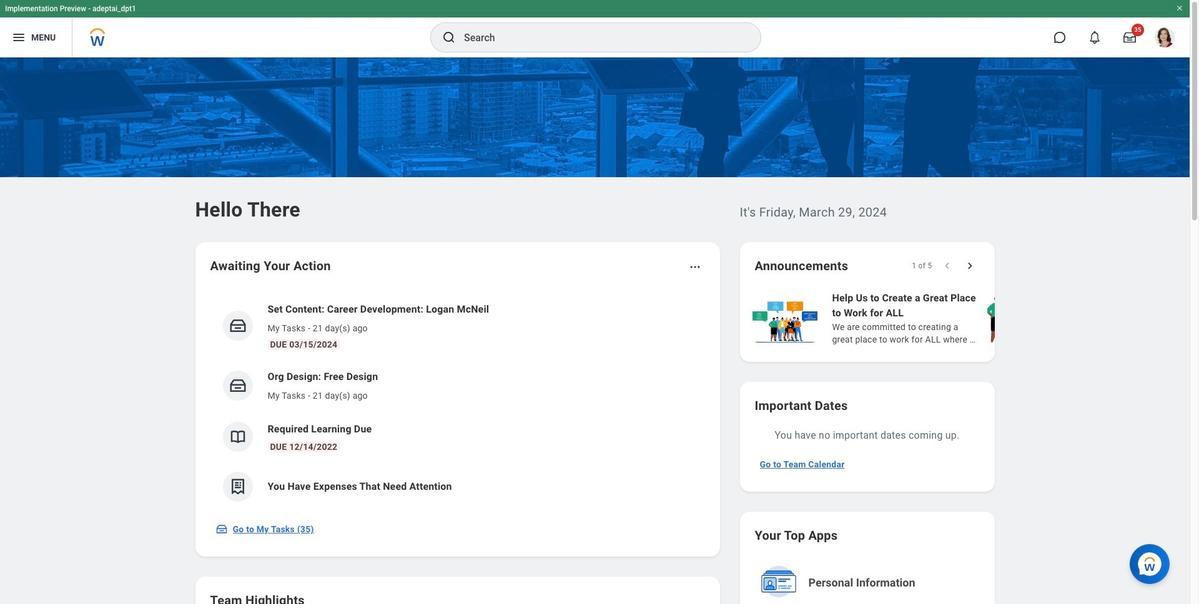Task type: locate. For each thing, give the bounding box(es) containing it.
1 horizontal spatial inbox image
[[228, 377, 247, 395]]

1 vertical spatial inbox image
[[215, 523, 228, 536]]

list
[[750, 290, 1199, 347], [210, 292, 705, 512]]

chevron left small image
[[941, 260, 954, 272]]

banner
[[0, 0, 1190, 57]]

close environment banner image
[[1176, 4, 1184, 12]]

status
[[912, 261, 932, 271]]

related actions image
[[689, 261, 701, 274]]

profile logan mcneil image
[[1155, 27, 1175, 50]]

1 horizontal spatial list
[[750, 290, 1199, 347]]

0 vertical spatial inbox image
[[228, 377, 247, 395]]

dashboard expenses image
[[228, 478, 247, 497]]

main content
[[0, 57, 1199, 605]]

inbox large image
[[1124, 31, 1136, 44]]

Search Workday  search field
[[464, 24, 735, 51]]

inbox image
[[228, 317, 247, 335]]

inbox image
[[228, 377, 247, 395], [215, 523, 228, 536]]



Task type: describe. For each thing, give the bounding box(es) containing it.
search image
[[442, 30, 457, 45]]

book open image
[[228, 428, 247, 447]]

justify image
[[11, 30, 26, 45]]

chevron right small image
[[964, 260, 976, 272]]

0 horizontal spatial inbox image
[[215, 523, 228, 536]]

notifications large image
[[1089, 31, 1101, 44]]

0 horizontal spatial list
[[210, 292, 705, 512]]



Task type: vqa. For each thing, say whether or not it's contained in the screenshot.
'chevron right small' icon
yes



